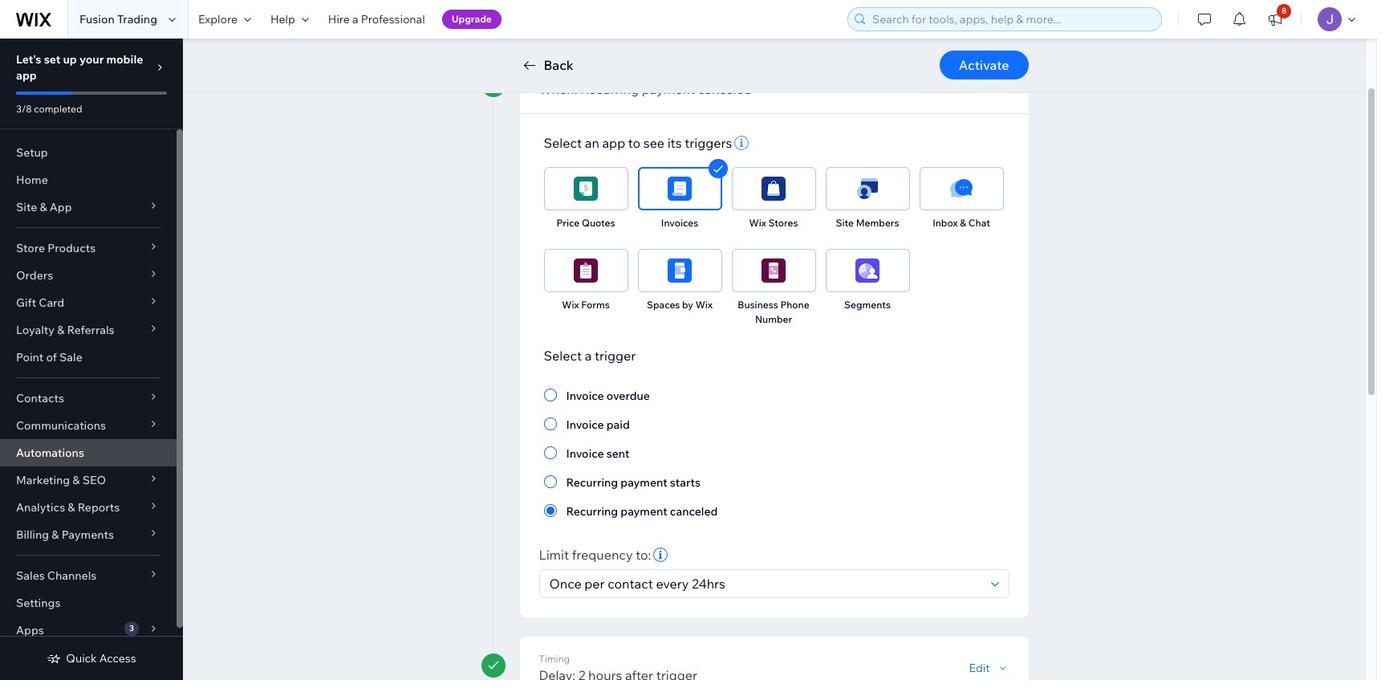 Task type: locate. For each thing, give the bounding box(es) containing it.
1 horizontal spatial app
[[603, 135, 626, 151]]

wix forms
[[562, 299, 610, 311]]

0 vertical spatial payment
[[642, 81, 695, 97]]

& inside "popup button"
[[73, 473, 80, 487]]

number
[[755, 313, 793, 325]]

0 horizontal spatial site
[[16, 200, 37, 214]]

seo
[[82, 473, 106, 487]]

recurring up limit frequency to:
[[566, 504, 618, 519]]

category image for spaces by wix
[[668, 259, 692, 283]]

0 horizontal spatial wix
[[562, 299, 579, 311]]

loyalty & referrals button
[[0, 316, 177, 344]]

starts
[[670, 475, 701, 490]]

category image for phone
[[762, 259, 786, 283]]

& left app
[[40, 200, 47, 214]]

0 horizontal spatial app
[[16, 68, 37, 83]]

recurring right when: at the top of the page
[[581, 81, 639, 97]]

0 vertical spatial recurring
[[581, 81, 639, 97]]

close button
[[961, 75, 1010, 89]]

spaces
[[647, 299, 680, 311]]

quotes
[[582, 217, 615, 229]]

0 horizontal spatial icon image
[[856, 177, 880, 201]]

payment down recurring payment starts
[[621, 504, 668, 519]]

home
[[16, 173, 48, 187]]

stores
[[769, 217, 798, 229]]

settings
[[16, 596, 61, 610]]

price
[[557, 217, 580, 229]]

0 vertical spatial select
[[544, 135, 582, 151]]

category image up 'spaces by wix'
[[668, 259, 692, 283]]

a for hire
[[353, 12, 359, 26]]

orders button
[[0, 262, 177, 289]]

business phone number
[[738, 299, 810, 325]]

3/8 completed
[[16, 103, 82, 115]]

app left to
[[603, 135, 626, 151]]

& left reports
[[68, 500, 75, 515]]

category image up invoices
[[668, 177, 692, 201]]

category image up business at the right
[[762, 259, 786, 283]]

home link
[[0, 166, 177, 194]]

orders
[[16, 268, 53, 283]]

app down the let's
[[16, 68, 37, 83]]

a right hire
[[353, 12, 359, 26]]

select an app to see its triggers
[[544, 135, 733, 151]]

help button
[[261, 0, 319, 39]]

0 vertical spatial a
[[353, 12, 359, 26]]

upgrade
[[452, 13, 492, 25]]

1 horizontal spatial a
[[585, 348, 592, 364]]

to:
[[636, 547, 651, 563]]

icon image
[[856, 177, 880, 201], [950, 177, 974, 201]]

2 vertical spatial recurring
[[566, 504, 618, 519]]

wix left stores at the right of page
[[750, 217, 767, 229]]

see
[[644, 135, 665, 151]]

quick
[[66, 651, 97, 666]]

payment up recurring payment canceled
[[621, 475, 668, 490]]

1 vertical spatial a
[[585, 348, 592, 364]]

None field
[[545, 570, 986, 597]]

icon image for &
[[950, 177, 974, 201]]

select a trigger
[[544, 348, 636, 364]]

& right loyalty
[[57, 323, 65, 337]]

your
[[79, 52, 104, 67]]

card
[[39, 295, 64, 310]]

fusion trading
[[79, 12, 157, 26]]

let's
[[16, 52, 41, 67]]

1 select from the top
[[544, 135, 582, 151]]

0 vertical spatial site
[[16, 200, 37, 214]]

invoice up invoice sent
[[566, 418, 604, 432]]

2 invoice from the top
[[566, 418, 604, 432]]

select left 'trigger'
[[544, 348, 582, 364]]

category image
[[574, 177, 598, 201], [574, 259, 598, 283], [762, 259, 786, 283], [856, 259, 880, 283]]

communications
[[16, 418, 106, 433]]

1 horizontal spatial site
[[836, 217, 854, 229]]

a left 'trigger'
[[585, 348, 592, 364]]

2 vertical spatial payment
[[621, 504, 668, 519]]

1 vertical spatial recurring
[[566, 475, 618, 490]]

1 vertical spatial invoice
[[566, 418, 604, 432]]

wix
[[750, 217, 767, 229], [562, 299, 579, 311], [696, 299, 713, 311]]

0 horizontal spatial a
[[353, 12, 359, 26]]

&
[[40, 200, 47, 214], [961, 217, 967, 229], [57, 323, 65, 337], [73, 473, 80, 487], [68, 500, 75, 515], [52, 528, 59, 542]]

select for select an app to see its triggers
[[544, 135, 582, 151]]

2 icon image from the left
[[950, 177, 974, 201]]

payment up its
[[642, 81, 695, 97]]

recurring inside the trigger when: recurring payment canceled
[[581, 81, 639, 97]]

2 vertical spatial invoice
[[566, 446, 604, 461]]

payments
[[62, 528, 114, 542]]

option group
[[544, 385, 1005, 520]]

option group containing invoice overdue
[[544, 385, 1005, 520]]

& for billing
[[52, 528, 59, 542]]

recurring for recurring payment starts
[[566, 475, 618, 490]]

2 select from the top
[[544, 348, 582, 364]]

category image up 'segments'
[[856, 259, 880, 283]]

0 vertical spatial app
[[16, 68, 37, 83]]

invoice down the 'invoice paid' at the left bottom
[[566, 446, 604, 461]]

1 vertical spatial app
[[603, 135, 626, 151]]

wix right "by"
[[696, 299, 713, 311]]

a inside 'link'
[[353, 12, 359, 26]]

& right billing
[[52, 528, 59, 542]]

category image
[[668, 177, 692, 201], [762, 177, 786, 201], [668, 259, 692, 283]]

category image for wix stores
[[762, 177, 786, 201]]

contacts button
[[0, 385, 177, 412]]

select left an
[[544, 135, 582, 151]]

site inside dropdown button
[[16, 200, 37, 214]]

payment
[[642, 81, 695, 97], [621, 475, 668, 490], [621, 504, 668, 519]]

1 vertical spatial payment
[[621, 475, 668, 490]]

recurring down invoice sent
[[566, 475, 618, 490]]

a
[[353, 12, 359, 26], [585, 348, 592, 364]]

wix left forms
[[562, 299, 579, 311]]

invoice sent
[[566, 446, 630, 461]]

to
[[629, 135, 641, 151]]

chat
[[969, 217, 991, 229]]

canceled up 'triggers' on the top of the page
[[698, 81, 752, 97]]

& inside 'dropdown button'
[[52, 528, 59, 542]]

1 vertical spatial select
[[544, 348, 582, 364]]

site down home
[[16, 200, 37, 214]]

marketing
[[16, 473, 70, 487]]

icon image up site members
[[856, 177, 880, 201]]

category image for forms
[[574, 259, 598, 283]]

point of sale link
[[0, 344, 177, 371]]

category image up 'price quotes'
[[574, 177, 598, 201]]

& left seo
[[73, 473, 80, 487]]

gift card button
[[0, 289, 177, 316]]

trigger
[[595, 348, 636, 364]]

back
[[544, 57, 574, 73]]

2 horizontal spatial wix
[[750, 217, 767, 229]]

point
[[16, 350, 44, 365]]

loyalty
[[16, 323, 55, 337]]

1 horizontal spatial icon image
[[950, 177, 974, 201]]

1 invoice from the top
[[566, 389, 604, 403]]

edit button
[[970, 661, 1010, 675]]

trading
[[117, 12, 157, 26]]

0 vertical spatial invoice
[[566, 389, 604, 403]]

payment inside the trigger when: recurring payment canceled
[[642, 81, 695, 97]]

3 invoice from the top
[[566, 446, 604, 461]]

hire a professional link
[[319, 0, 435, 39]]

wix for wix forms
[[562, 299, 579, 311]]

canceled down starts on the bottom
[[670, 504, 718, 519]]

referrals
[[67, 323, 114, 337]]

0 vertical spatial canceled
[[698, 81, 752, 97]]

category image for quotes
[[574, 177, 598, 201]]

invoice up the 'invoice paid' at the left bottom
[[566, 389, 604, 403]]

3/8
[[16, 103, 32, 115]]

invoice
[[566, 389, 604, 403], [566, 418, 604, 432], [566, 446, 604, 461]]

fusion
[[79, 12, 115, 26]]

upgrade button
[[442, 10, 502, 29]]

analytics & reports button
[[0, 494, 177, 521]]

icon image up inbox & chat
[[950, 177, 974, 201]]

its
[[668, 135, 682, 151]]

frequency
[[572, 547, 633, 563]]

category image up wix stores at the right of page
[[762, 177, 786, 201]]

category image up wix forms
[[574, 259, 598, 283]]

1 vertical spatial canceled
[[670, 504, 718, 519]]

timing
[[539, 653, 570, 665]]

wix stores
[[750, 217, 798, 229]]

& left chat
[[961, 217, 967, 229]]

trigger when: recurring payment canceled
[[539, 67, 752, 97]]

3
[[129, 623, 134, 634]]

1 vertical spatial site
[[836, 217, 854, 229]]

store products button
[[0, 234, 177, 262]]

8
[[1282, 6, 1287, 16]]

1 icon image from the left
[[856, 177, 880, 201]]

activate
[[959, 57, 1010, 73]]

site left members
[[836, 217, 854, 229]]



Task type: describe. For each thing, give the bounding box(es) containing it.
back button
[[520, 55, 574, 75]]

automations link
[[0, 439, 177, 467]]

limit frequency to:
[[539, 547, 651, 563]]

hire a professional
[[328, 12, 425, 26]]

price quotes
[[557, 217, 615, 229]]

billing
[[16, 528, 49, 542]]

Search for tools, apps, help & more... field
[[868, 8, 1157, 31]]

recurring payment canceled
[[566, 504, 718, 519]]

point of sale
[[16, 350, 83, 365]]

products
[[48, 241, 96, 255]]

setup link
[[0, 139, 177, 166]]

billing & payments button
[[0, 521, 177, 548]]

select for select a trigger
[[544, 348, 582, 364]]

sale
[[59, 350, 83, 365]]

communications button
[[0, 412, 177, 439]]

hire
[[328, 12, 350, 26]]

trigger
[[539, 67, 571, 79]]

payment for canceled
[[621, 504, 668, 519]]

billing & payments
[[16, 528, 114, 542]]

sidebar element
[[0, 39, 183, 680]]

recurring payment starts
[[566, 475, 701, 490]]

explore
[[198, 12, 238, 26]]

up
[[63, 52, 77, 67]]

spaces by wix
[[647, 299, 713, 311]]

& for site
[[40, 200, 47, 214]]

help
[[271, 12, 295, 26]]

invoice for invoice sent
[[566, 446, 604, 461]]

category image for invoices
[[668, 177, 692, 201]]

loyalty & referrals
[[16, 323, 114, 337]]

gift card
[[16, 295, 64, 310]]

8 button
[[1258, 0, 1294, 39]]

marketing & seo
[[16, 473, 106, 487]]

site for site & app
[[16, 200, 37, 214]]

1 horizontal spatial wix
[[696, 299, 713, 311]]

invoice for invoice paid
[[566, 418, 604, 432]]

sent
[[607, 446, 630, 461]]

& for marketing
[[73, 473, 80, 487]]

icon image for members
[[856, 177, 880, 201]]

access
[[99, 651, 136, 666]]

edit
[[970, 661, 990, 675]]

limit
[[539, 547, 569, 563]]

setup
[[16, 145, 48, 160]]

wix for wix stores
[[750, 217, 767, 229]]

business
[[738, 299, 779, 311]]

invoices
[[661, 217, 699, 229]]

quick access button
[[47, 651, 136, 666]]

settings link
[[0, 589, 177, 617]]

& for inbox
[[961, 217, 967, 229]]

sales channels
[[16, 568, 97, 583]]

completed
[[34, 103, 82, 115]]

activate button
[[940, 51, 1029, 79]]

a for select
[[585, 348, 592, 364]]

sales channels button
[[0, 562, 177, 589]]

marketing & seo button
[[0, 467, 177, 494]]

of
[[46, 350, 57, 365]]

gift
[[16, 295, 36, 310]]

phone
[[781, 299, 810, 311]]

segments
[[845, 299, 891, 311]]

& for analytics
[[68, 500, 75, 515]]

invoice for invoice overdue
[[566, 389, 604, 403]]

& for loyalty
[[57, 323, 65, 337]]

channels
[[47, 568, 97, 583]]

store products
[[16, 241, 96, 255]]

forms
[[582, 299, 610, 311]]

site members
[[836, 217, 900, 229]]

let's set up your mobile app
[[16, 52, 143, 83]]

app inside let's set up your mobile app
[[16, 68, 37, 83]]

members
[[856, 217, 900, 229]]

invoice overdue
[[566, 389, 650, 403]]

site & app
[[16, 200, 72, 214]]

analytics
[[16, 500, 65, 515]]

recurring for recurring payment canceled
[[566, 504, 618, 519]]

payment for starts
[[621, 475, 668, 490]]

professional
[[361, 12, 425, 26]]

triggers
[[685, 135, 733, 151]]

when:
[[539, 81, 578, 97]]

site for site members
[[836, 217, 854, 229]]

paid
[[607, 418, 630, 432]]

analytics & reports
[[16, 500, 120, 515]]

canceled inside option group
[[670, 504, 718, 519]]

sales
[[16, 568, 45, 583]]

quick access
[[66, 651, 136, 666]]

automations
[[16, 446, 84, 460]]

contacts
[[16, 391, 64, 405]]

an
[[585, 135, 600, 151]]

store
[[16, 241, 45, 255]]

apps
[[16, 623, 44, 638]]

inbox & chat
[[933, 217, 991, 229]]

canceled inside the trigger when: recurring payment canceled
[[698, 81, 752, 97]]

reports
[[78, 500, 120, 515]]



